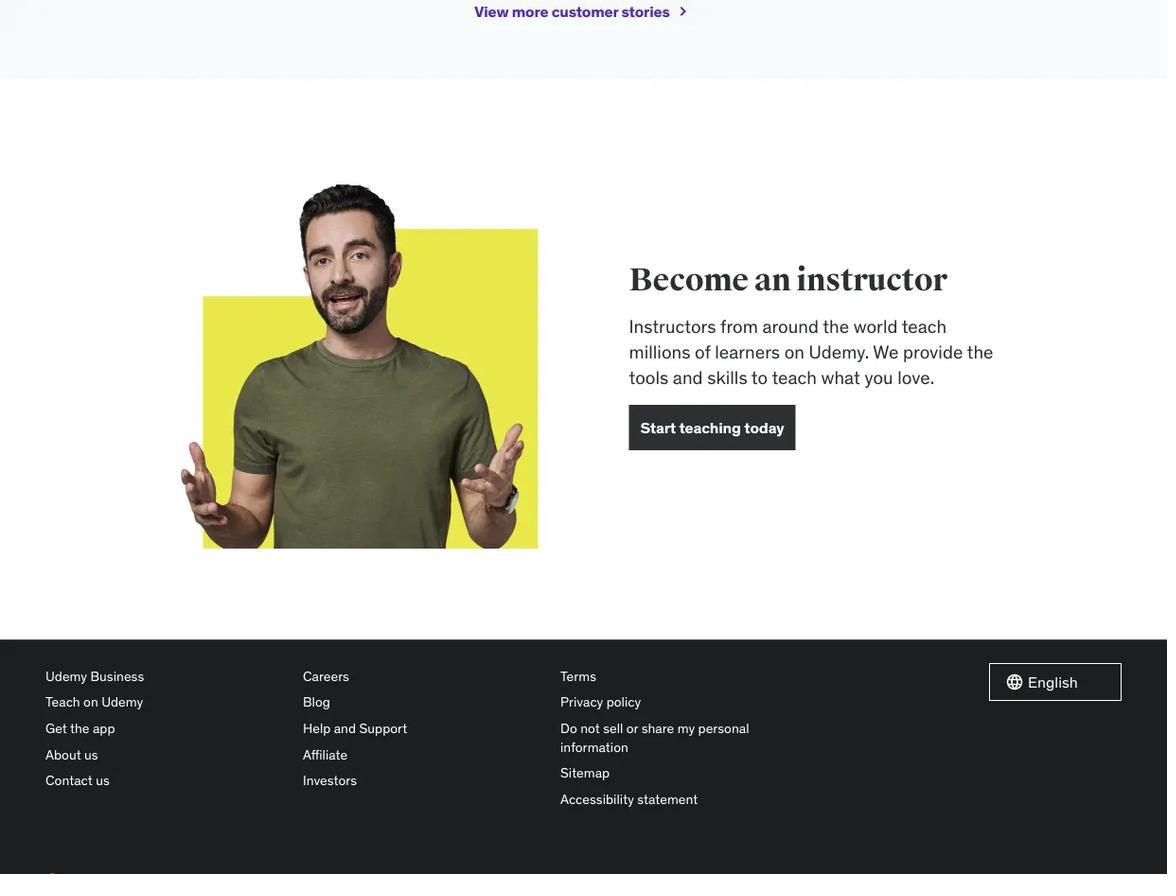Task type: locate. For each thing, give the bounding box(es) containing it.
careers link
[[303, 664, 545, 690]]

0 vertical spatial the
[[823, 316, 849, 339]]

policy
[[606, 694, 641, 712]]

information
[[560, 739, 628, 756]]

sell
[[603, 721, 623, 738]]

skills
[[707, 366, 747, 389]]

2 horizontal spatial the
[[967, 341, 993, 364]]

1 vertical spatial the
[[967, 341, 993, 364]]

view more customer stories link
[[475, 0, 693, 35]]

1 vertical spatial and
[[334, 721, 356, 738]]

udemy down business
[[101, 694, 143, 712]]

1 vertical spatial on
[[83, 694, 98, 712]]

instructors
[[629, 316, 716, 339]]

the
[[823, 316, 849, 339], [967, 341, 993, 364], [70, 721, 90, 738]]

the inside udemy business teach on udemy get the app about us contact us
[[70, 721, 90, 738]]

on down around
[[784, 341, 805, 364]]

0 horizontal spatial udemy
[[45, 668, 87, 685]]

the up udemy.
[[823, 316, 849, 339]]

and inside instructors from around the world teach millions of learners on udemy. we provide the tools and skills to teach what you love.
[[673, 366, 703, 389]]

0 horizontal spatial and
[[334, 721, 356, 738]]

start teaching today
[[640, 418, 784, 438]]

udemy up teach
[[45, 668, 87, 685]]

0 horizontal spatial the
[[70, 721, 90, 738]]

on right teach
[[83, 694, 98, 712]]

contact us link
[[45, 769, 288, 795]]

or
[[626, 721, 638, 738]]

us right the about
[[84, 747, 98, 764]]

english button
[[989, 664, 1122, 702]]

today
[[744, 418, 784, 438]]

teaching
[[679, 418, 741, 438]]

blog link
[[303, 690, 545, 716]]

0 vertical spatial and
[[673, 366, 703, 389]]

statement
[[637, 791, 698, 808]]

1 horizontal spatial and
[[673, 366, 703, 389]]

affiliate link
[[303, 742, 545, 769]]

the right get
[[70, 721, 90, 738]]

and inside careers blog help and support affiliate investors
[[334, 721, 356, 738]]

teach
[[902, 316, 947, 339], [772, 366, 817, 389]]

udemy business teach on udemy get the app about us contact us
[[45, 668, 144, 790]]

us right the contact in the left of the page
[[96, 773, 110, 790]]

app
[[93, 721, 115, 738]]

provide
[[903, 341, 963, 364]]

about
[[45, 747, 81, 764]]

1 vertical spatial udemy
[[101, 694, 143, 712]]

do
[[560, 721, 577, 738]]

from
[[720, 316, 758, 339]]

us
[[84, 747, 98, 764], [96, 773, 110, 790]]

learners
[[715, 341, 780, 364]]

1 vertical spatial us
[[96, 773, 110, 790]]

1 vertical spatial teach
[[772, 366, 817, 389]]

accessibility
[[560, 791, 634, 808]]

teach up provide
[[902, 316, 947, 339]]

instructors from around the world teach millions of learners on udemy. we provide the tools and skills to teach what you love.
[[629, 316, 993, 389]]

sitemap link
[[560, 761, 803, 787]]

investors
[[303, 773, 357, 790]]

the right provide
[[967, 341, 993, 364]]

0 vertical spatial on
[[784, 341, 805, 364]]

and
[[673, 366, 703, 389], [334, 721, 356, 738]]

do not sell or share my personal information button
[[560, 716, 803, 761]]

share
[[641, 721, 674, 738]]

help
[[303, 721, 331, 738]]

privacy policy link
[[560, 690, 803, 716]]

udemy
[[45, 668, 87, 685], [101, 694, 143, 712]]

0 horizontal spatial on
[[83, 694, 98, 712]]

0 vertical spatial teach
[[902, 316, 947, 339]]

0 horizontal spatial teach
[[772, 366, 817, 389]]

view more customer stories
[[475, 2, 670, 21]]

teach right to
[[772, 366, 817, 389]]

1 horizontal spatial the
[[823, 316, 849, 339]]

customer
[[552, 2, 618, 21]]

on inside udemy business teach on udemy get the app about us contact us
[[83, 694, 98, 712]]

1 horizontal spatial on
[[784, 341, 805, 364]]

around
[[762, 316, 819, 339]]

and down of
[[673, 366, 703, 389]]

contact
[[45, 773, 93, 790]]

blog
[[303, 694, 330, 712]]

and right help
[[334, 721, 356, 738]]

love.
[[897, 366, 934, 389]]

on
[[784, 341, 805, 364], [83, 694, 98, 712]]

2 vertical spatial the
[[70, 721, 90, 738]]



Task type: vqa. For each thing, say whether or not it's contained in the screenshot.
the Affiliate
yes



Task type: describe. For each thing, give the bounding box(es) containing it.
view
[[475, 2, 509, 21]]

tools
[[629, 366, 669, 389]]

terms link
[[560, 664, 803, 690]]

careers blog help and support affiliate investors
[[303, 668, 407, 790]]

what
[[821, 366, 860, 389]]

get the app link
[[45, 716, 288, 742]]

1 horizontal spatial udemy
[[101, 694, 143, 712]]

of
[[695, 341, 710, 364]]

start teaching today link
[[629, 406, 796, 451]]

become an instructor
[[629, 261, 947, 300]]

become
[[629, 261, 749, 300]]

udemy business link
[[45, 664, 288, 690]]

small image
[[1005, 674, 1024, 692]]

terms privacy policy do not sell or share my personal information sitemap accessibility statement
[[560, 668, 749, 808]]

millions
[[629, 341, 690, 364]]

help and support link
[[303, 716, 545, 742]]

on inside instructors from around the world teach millions of learners on udemy. we provide the tools and skills to teach what you love.
[[784, 341, 805, 364]]

an
[[754, 261, 791, 300]]

privacy
[[560, 694, 603, 712]]

0 vertical spatial udemy
[[45, 668, 87, 685]]

affiliate
[[303, 747, 348, 764]]

accessibility statement link
[[560, 787, 803, 813]]

careers
[[303, 668, 349, 685]]

udemy.
[[809, 341, 869, 364]]

terms
[[560, 668, 596, 685]]

start
[[640, 418, 676, 438]]

about us link
[[45, 742, 288, 769]]

stories
[[622, 2, 670, 21]]

not
[[580, 721, 600, 738]]

instructor
[[796, 261, 947, 300]]

my
[[677, 721, 695, 738]]

world
[[853, 316, 898, 339]]

0 vertical spatial us
[[84, 747, 98, 764]]

english
[[1028, 673, 1078, 692]]

next image
[[674, 2, 693, 21]]

more
[[512, 2, 548, 21]]

sitemap
[[560, 765, 610, 782]]

investors link
[[303, 769, 545, 795]]

business
[[90, 668, 144, 685]]

personal
[[698, 721, 749, 738]]

teach on udemy link
[[45, 690, 288, 716]]

support
[[359, 721, 407, 738]]

get
[[45, 721, 67, 738]]

you
[[865, 366, 893, 389]]

we
[[873, 341, 899, 364]]

1 horizontal spatial teach
[[902, 316, 947, 339]]

to
[[751, 366, 768, 389]]

teach
[[45, 694, 80, 712]]



